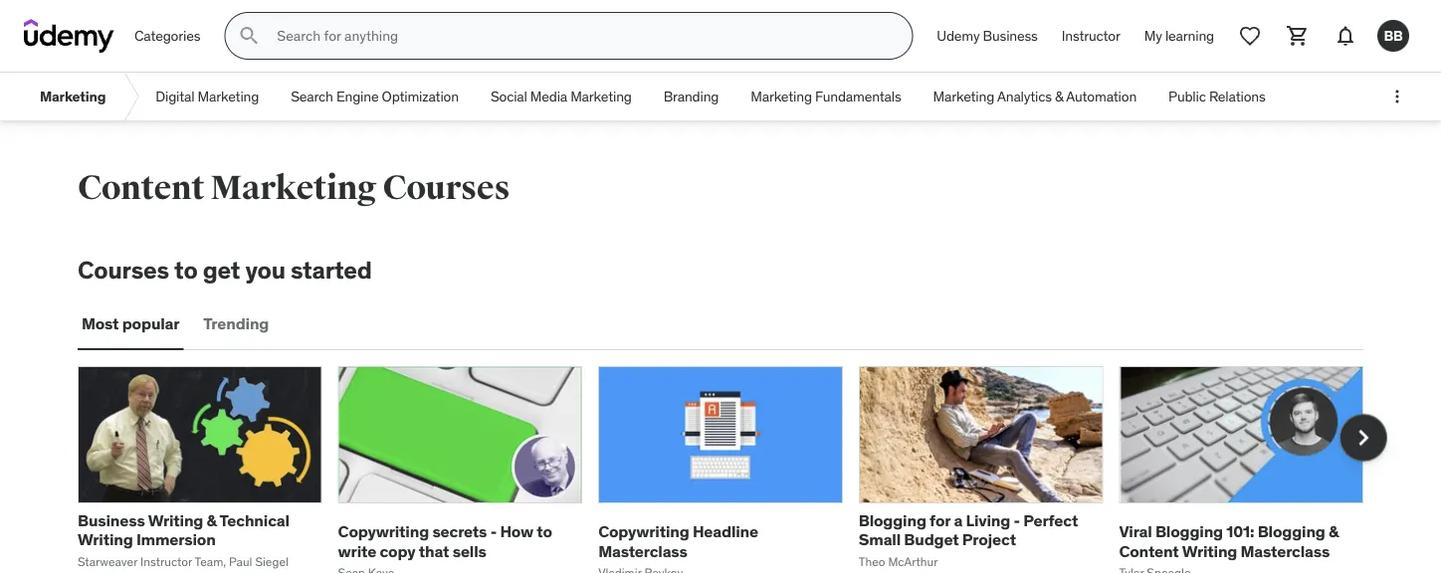 Task type: vqa. For each thing, say whether or not it's contained in the screenshot.
the Graphic Design & Illustration
no



Task type: locate. For each thing, give the bounding box(es) containing it.
courses to get you started
[[78, 255, 372, 285]]

content marketing courses
[[78, 167, 510, 209]]

1 horizontal spatial writing
[[148, 511, 203, 531]]

to right how
[[537, 522, 552, 542]]

& left technical
[[207, 511, 217, 531]]

courses down optimization
[[383, 167, 510, 209]]

analytics
[[997, 87, 1052, 105]]

optimization
[[382, 87, 459, 105]]

get
[[203, 255, 240, 285]]

0 vertical spatial content
[[78, 167, 204, 209]]

1 horizontal spatial blogging
[[1156, 522, 1223, 542]]

marketing
[[40, 87, 106, 105], [198, 87, 259, 105], [571, 87, 632, 105], [751, 87, 812, 105], [933, 87, 995, 105], [210, 167, 377, 209]]

0 horizontal spatial to
[[174, 255, 198, 285]]

writing
[[148, 511, 203, 531], [78, 530, 133, 550], [1182, 541, 1238, 561]]

1 vertical spatial business
[[78, 511, 145, 531]]

marketing right digital at the left
[[198, 87, 259, 105]]

&
[[1055, 87, 1064, 105], [207, 511, 217, 531], [1329, 522, 1339, 542]]

how
[[500, 522, 534, 542]]

0 horizontal spatial masterclass
[[598, 541, 688, 561]]

media
[[530, 87, 567, 105]]

search engine optimization
[[291, 87, 459, 105]]

& right the 101:
[[1329, 522, 1339, 542]]

0 horizontal spatial business
[[78, 511, 145, 531]]

1 horizontal spatial business
[[983, 27, 1038, 45]]

viral blogging 101: blogging & content writing masterclass link
[[1119, 522, 1339, 561]]

marketing left arrow pointing to subcategory menu links icon
[[40, 87, 106, 105]]

copywriting headline masterclass link
[[598, 522, 759, 561]]

0 horizontal spatial &
[[207, 511, 217, 531]]

content down arrow pointing to subcategory menu links icon
[[78, 167, 204, 209]]

blogging left the 101:
[[1156, 522, 1223, 542]]

- right living
[[1014, 511, 1020, 531]]

& right analytics
[[1055, 87, 1064, 105]]

1 masterclass from the left
[[598, 541, 688, 561]]

udemy image
[[24, 19, 114, 53]]

content
[[78, 167, 204, 209], [1119, 541, 1179, 561]]

immersion
[[136, 530, 216, 550]]

more subcategory menu links image
[[1388, 87, 1408, 107]]

to
[[174, 255, 198, 285], [537, 522, 552, 542]]

& inside business writing & technical writing immersion
[[207, 511, 217, 531]]

copywriting inside copywriting headline masterclass
[[598, 522, 690, 542]]

1 vertical spatial to
[[537, 522, 552, 542]]

1 vertical spatial content
[[1119, 541, 1179, 561]]

blogging left for
[[859, 511, 927, 531]]

blogging right the 101:
[[1258, 522, 1326, 542]]

1 horizontal spatial -
[[1014, 511, 1020, 531]]

secrets
[[432, 522, 487, 542]]

& for automation
[[1055, 87, 1064, 105]]

1 horizontal spatial to
[[537, 522, 552, 542]]

instructor
[[1062, 27, 1121, 45]]

2 copywriting from the left
[[598, 522, 690, 542]]

writing left immersion in the left bottom of the page
[[78, 530, 133, 550]]

blogging inside blogging for a living -  perfect small budget project
[[859, 511, 927, 531]]

most popular
[[82, 314, 180, 334]]

fundamentals
[[815, 87, 902, 105]]

udemy
[[937, 27, 980, 45]]

relations
[[1209, 87, 1266, 105]]

social
[[491, 87, 527, 105]]

1 horizontal spatial &
[[1055, 87, 1064, 105]]

digital
[[156, 87, 195, 105]]

blogging for a living -  perfect small budget project
[[859, 511, 1078, 550]]

arrow pointing to subcategory menu links image
[[122, 73, 140, 120]]

0 horizontal spatial writing
[[78, 530, 133, 550]]

- inside blogging for a living -  perfect small budget project
[[1014, 511, 1020, 531]]

to left get
[[174, 255, 198, 285]]

0 horizontal spatial copywriting
[[338, 522, 429, 542]]

a
[[954, 511, 963, 531]]

business
[[983, 27, 1038, 45], [78, 511, 145, 531]]

2 horizontal spatial writing
[[1182, 541, 1238, 561]]

0 horizontal spatial blogging
[[859, 511, 927, 531]]

next image
[[1348, 422, 1380, 454]]

branding
[[664, 87, 719, 105]]

masterclass
[[598, 541, 688, 561], [1241, 541, 1330, 561]]

marketing link
[[24, 73, 122, 120]]

1 horizontal spatial content
[[1119, 541, 1179, 561]]

-
[[1014, 511, 1020, 531], [490, 522, 497, 542]]

writing left technical
[[148, 511, 203, 531]]

copywriting
[[338, 522, 429, 542], [598, 522, 690, 542]]

project
[[962, 530, 1016, 550]]

marketing left "fundamentals"
[[751, 87, 812, 105]]

2 horizontal spatial &
[[1329, 522, 1339, 542]]

living
[[966, 511, 1011, 531]]

0 horizontal spatial courses
[[78, 255, 169, 285]]

1 horizontal spatial courses
[[383, 167, 510, 209]]

viral blogging 101: blogging & content writing masterclass
[[1119, 522, 1339, 561]]

you
[[245, 255, 286, 285]]

0 horizontal spatial -
[[490, 522, 497, 542]]

carousel element
[[78, 366, 1388, 574]]

writing right viral
[[1182, 541, 1238, 561]]

notifications image
[[1334, 24, 1358, 48]]

courses up the most popular
[[78, 255, 169, 285]]

content left the 101:
[[1119, 541, 1179, 561]]

copywriting for copywriting headline masterclass
[[598, 522, 690, 542]]

copywriting inside copywriting secrets - how to write copy that sells
[[338, 522, 429, 542]]

marketing fundamentals link
[[735, 73, 917, 120]]

2 masterclass from the left
[[1241, 541, 1330, 561]]

1 horizontal spatial masterclass
[[1241, 541, 1330, 561]]

marketing fundamentals
[[751, 87, 902, 105]]

blogging
[[859, 511, 927, 531], [1156, 522, 1223, 542], [1258, 522, 1326, 542]]

- left how
[[490, 522, 497, 542]]

1 horizontal spatial copywriting
[[598, 522, 690, 542]]

most popular button
[[78, 300, 184, 348]]

social media marketing link
[[475, 73, 648, 120]]

business writing & technical writing immersion link
[[78, 511, 290, 550]]

my
[[1145, 27, 1162, 45]]

1 copywriting from the left
[[338, 522, 429, 542]]

0 vertical spatial business
[[983, 27, 1038, 45]]

viral
[[1119, 522, 1152, 542]]

courses
[[383, 167, 510, 209], [78, 255, 169, 285]]



Task type: describe. For each thing, give the bounding box(es) containing it.
small
[[859, 530, 901, 550]]

social media marketing
[[491, 87, 632, 105]]

0 vertical spatial courses
[[383, 167, 510, 209]]

masterclass inside viral blogging 101: blogging & content writing masterclass
[[1241, 541, 1330, 561]]

that
[[419, 541, 449, 561]]

1 vertical spatial courses
[[78, 255, 169, 285]]

write
[[338, 541, 376, 561]]

blogging for a living -  perfect small budget project link
[[859, 511, 1078, 550]]

for
[[930, 511, 951, 531]]

shopping cart with 0 items image
[[1286, 24, 1310, 48]]

popular
[[122, 314, 180, 334]]

copywriting headline masterclass
[[598, 522, 759, 561]]

2 horizontal spatial blogging
[[1258, 522, 1326, 542]]

& inside viral blogging 101: blogging & content writing masterclass
[[1329, 522, 1339, 542]]

wishlist image
[[1238, 24, 1262, 48]]

marketing analytics & automation link
[[917, 73, 1153, 120]]

- inside copywriting secrets - how to write copy that sells
[[490, 522, 497, 542]]

Search for anything text field
[[273, 19, 888, 53]]

public relations
[[1169, 87, 1266, 105]]

udemy business link
[[925, 12, 1050, 60]]

most
[[82, 314, 119, 334]]

masterclass inside copywriting headline masterclass
[[598, 541, 688, 561]]

public relations link
[[1153, 73, 1282, 120]]

started
[[291, 255, 372, 285]]

search
[[291, 87, 333, 105]]

trending
[[203, 314, 269, 334]]

my learning
[[1145, 27, 1215, 45]]

categories button
[[122, 12, 212, 60]]

trending button
[[199, 300, 273, 348]]

& for technical
[[207, 511, 217, 531]]

0 horizontal spatial content
[[78, 167, 204, 209]]

my learning link
[[1133, 12, 1226, 60]]

budget
[[904, 530, 959, 550]]

bb
[[1384, 26, 1403, 44]]

business writing & technical writing immersion
[[78, 511, 290, 550]]

writing inside viral blogging 101: blogging & content writing masterclass
[[1182, 541, 1238, 561]]

digital marketing
[[156, 87, 259, 105]]

engine
[[336, 87, 379, 105]]

branding link
[[648, 73, 735, 120]]

bb link
[[1370, 12, 1418, 60]]

content inside viral blogging 101: blogging & content writing masterclass
[[1119, 541, 1179, 561]]

public
[[1169, 87, 1206, 105]]

headline
[[693, 522, 759, 542]]

101:
[[1227, 522, 1255, 542]]

marketing right 'media'
[[571, 87, 632, 105]]

copywriting for copywriting secrets - how to write copy that sells
[[338, 522, 429, 542]]

to inside copywriting secrets - how to write copy that sells
[[537, 522, 552, 542]]

copy
[[380, 541, 416, 561]]

learning
[[1166, 27, 1215, 45]]

automation
[[1067, 87, 1137, 105]]

instructor link
[[1050, 12, 1133, 60]]

copywriting secrets - how to write copy that sells link
[[338, 522, 552, 561]]

udemy business
[[937, 27, 1038, 45]]

sells
[[453, 541, 487, 561]]

digital marketing link
[[140, 73, 275, 120]]

technical
[[220, 511, 290, 531]]

0 vertical spatial to
[[174, 255, 198, 285]]

submit search image
[[237, 24, 261, 48]]

search engine optimization link
[[275, 73, 475, 120]]

perfect
[[1024, 511, 1078, 531]]

marketing analytics & automation
[[933, 87, 1137, 105]]

business inside business writing & technical writing immersion
[[78, 511, 145, 531]]

marketing left analytics
[[933, 87, 995, 105]]

marketing up you
[[210, 167, 377, 209]]

categories
[[134, 27, 200, 45]]

copywriting secrets - how to write copy that sells
[[338, 522, 552, 561]]



